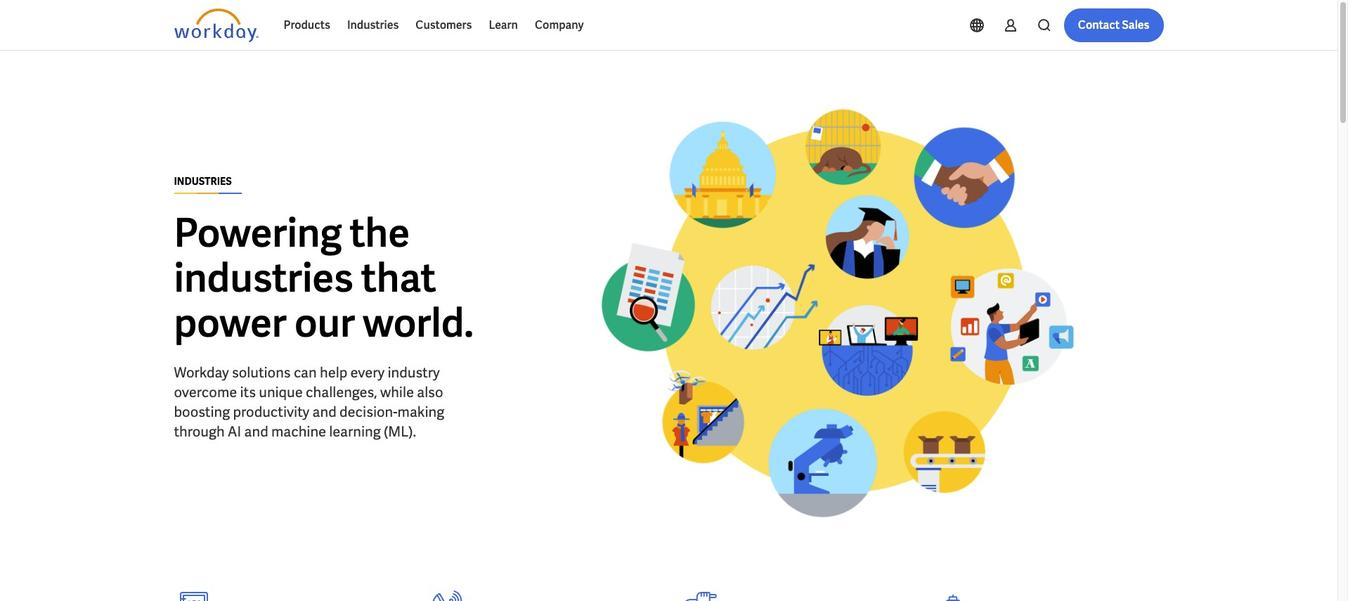 Task type: describe. For each thing, give the bounding box(es) containing it.
industries image
[[512, 96, 1164, 531]]

through
[[174, 422, 225, 441]]

challenges,
[[306, 383, 377, 401]]

customers
[[416, 18, 472, 32]]

can
[[294, 363, 317, 381]]

decision-
[[340, 403, 398, 421]]

that
[[361, 252, 436, 303]]

power
[[174, 297, 287, 348]]

world.
[[363, 297, 474, 348]]

boosting
[[174, 403, 230, 421]]

solutions
[[232, 363, 291, 381]]

ai
[[228, 422, 241, 441]]

learning
[[329, 422, 381, 441]]

the
[[350, 207, 410, 258]]

machine
[[271, 422, 326, 441]]

industries button
[[339, 8, 407, 42]]

industry
[[388, 363, 440, 381]]

while
[[380, 383, 414, 401]]

go to the homepage image
[[174, 8, 258, 42]]

also
[[417, 383, 443, 401]]

contact
[[1078, 18, 1120, 32]]

customers button
[[407, 8, 481, 42]]

unique
[[259, 383, 303, 401]]

making
[[398, 403, 445, 421]]



Task type: locate. For each thing, give the bounding box(es) containing it.
workday solutions can help every industry overcome its unique challenges, while also boosting productivity and decision-making through ai and machine learning (ml).
[[174, 363, 445, 441]]

1 vertical spatial and
[[244, 422, 268, 441]]

workday
[[174, 363, 229, 381]]

and down challenges,
[[313, 403, 337, 421]]

0 vertical spatial and
[[313, 403, 337, 421]]

industries
[[174, 175, 232, 187]]

and
[[313, 403, 337, 421], [244, 422, 268, 441]]

1 horizontal spatial and
[[313, 403, 337, 421]]

sales
[[1122, 18, 1150, 32]]

our
[[295, 297, 355, 348]]

products
[[284, 18, 330, 32]]

contact sales
[[1078, 18, 1150, 32]]

and right ai
[[244, 422, 268, 441]]

industries
[[174, 252, 353, 303]]

products button
[[275, 8, 339, 42]]

industries
[[347, 18, 399, 32]]

its
[[240, 383, 256, 401]]

(ml).
[[384, 422, 416, 441]]

productivity
[[233, 403, 310, 421]]

every
[[351, 363, 385, 381]]

company button
[[527, 8, 592, 42]]

powering the industries that power our world.
[[174, 207, 474, 348]]

overcome
[[174, 383, 237, 401]]

company
[[535, 18, 584, 32]]

contact sales link
[[1064, 8, 1164, 42]]

learn button
[[481, 8, 527, 42]]

powering
[[174, 207, 342, 258]]

0 horizontal spatial and
[[244, 422, 268, 441]]

learn
[[489, 18, 518, 32]]

help
[[320, 363, 348, 381]]



Task type: vqa. For each thing, say whether or not it's contained in the screenshot.
Products dropdown button
yes



